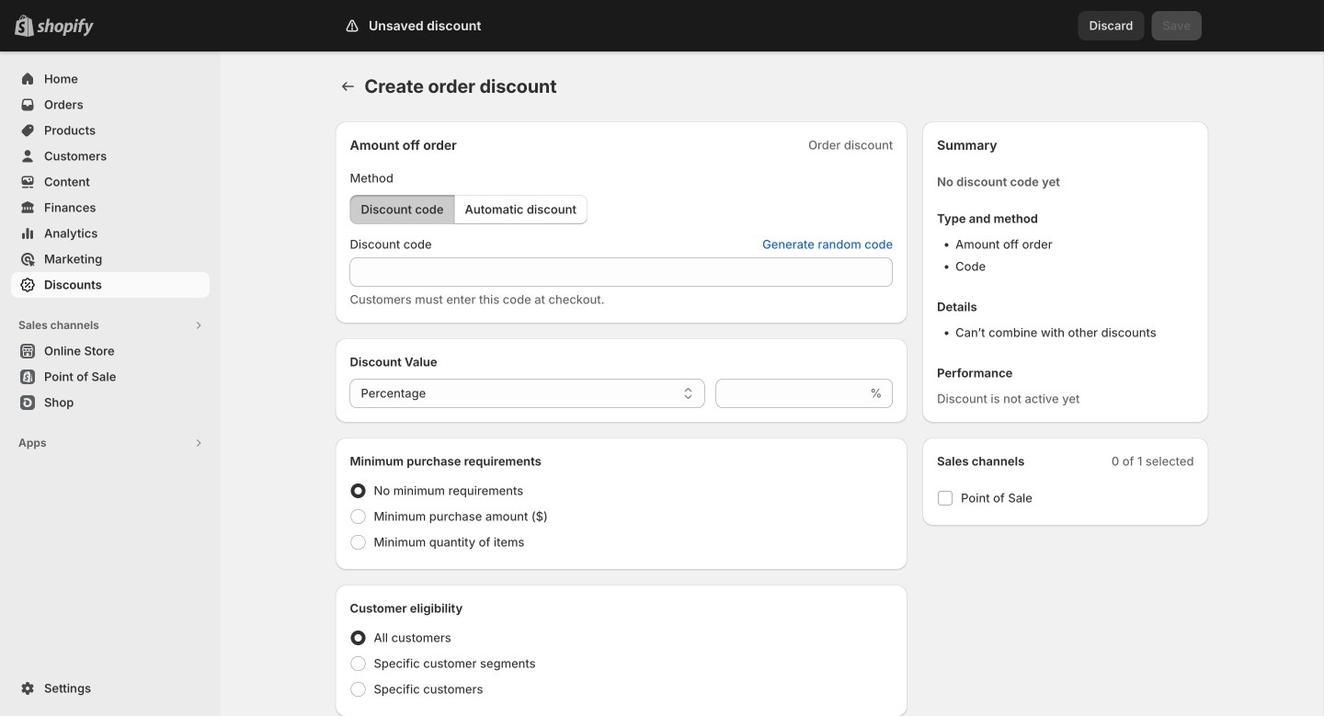 Task type: locate. For each thing, give the bounding box(es) containing it.
None text field
[[350, 257, 893, 287], [716, 379, 867, 408], [350, 257, 893, 287], [716, 379, 867, 408]]



Task type: describe. For each thing, give the bounding box(es) containing it.
shopify image
[[37, 18, 94, 37]]



Task type: vqa. For each thing, say whether or not it's contained in the screenshot.
the Shopify IMAGE
yes



